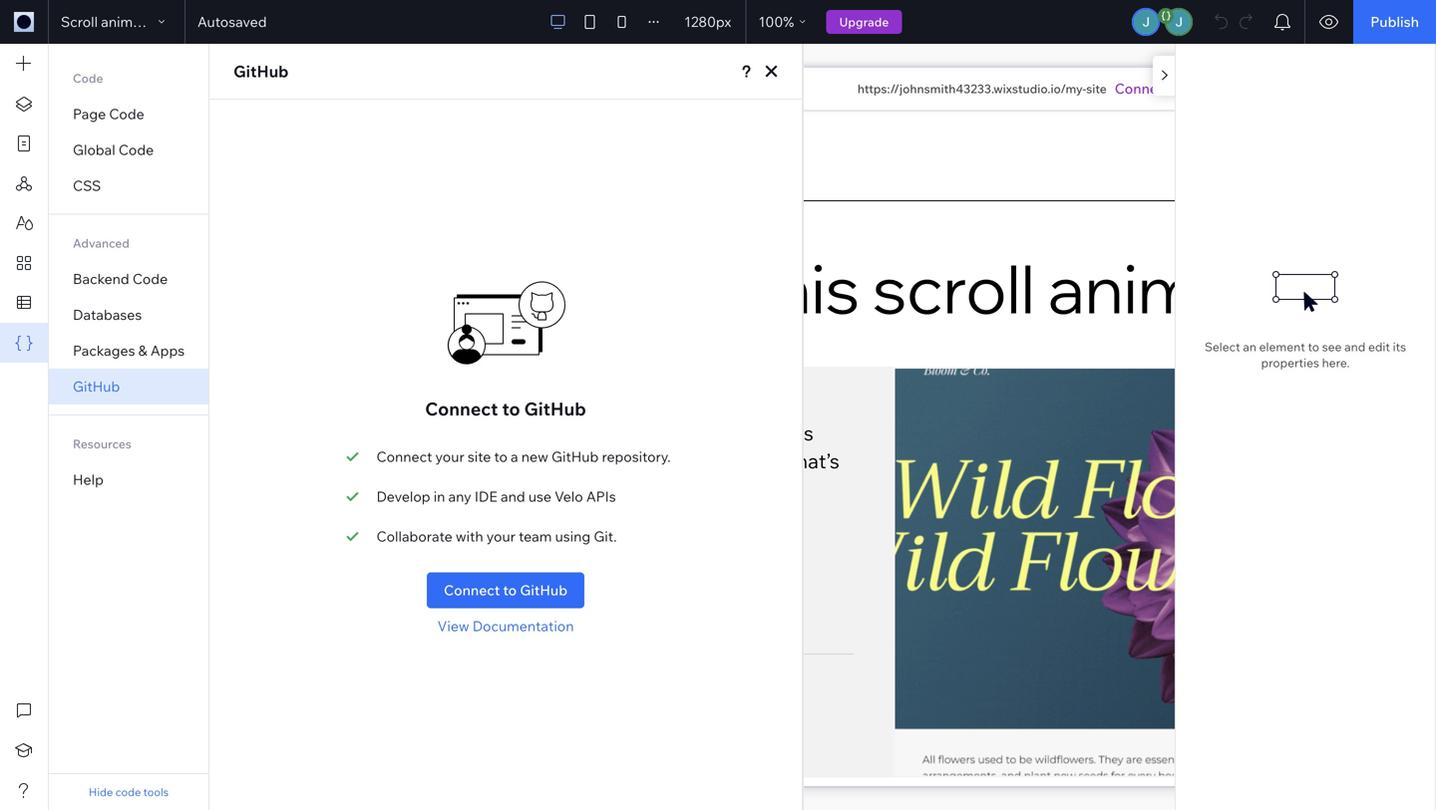Task type: describe. For each thing, give the bounding box(es) containing it.
hide
[[89, 786, 113, 800]]

site inside https://johnsmith43233.wixstudio.io/my-site connect domain
[[1086, 81, 1107, 96]]

view documentation button
[[438, 617, 574, 637]]

apis
[[586, 488, 616, 506]]

github right the new
[[552, 448, 599, 466]]

new
[[521, 448, 548, 466]]

%
[[783, 13, 794, 30]]

apps
[[150, 342, 185, 360]]

collaborate
[[377, 528, 453, 546]]

git.
[[594, 528, 617, 546]]

to left a
[[494, 448, 508, 466]]

publish button
[[1354, 0, 1436, 44]]

an
[[1243, 340, 1257, 355]]

code
[[115, 786, 141, 800]]

develop in any ide and use velo apis
[[377, 488, 616, 506]]

https://johnsmith43233.wixstudio.io/my-
[[858, 81, 1086, 96]]

element
[[1259, 340, 1305, 355]]

connect domain button
[[1115, 79, 1225, 99]]

github inside button
[[520, 582, 568, 599]]

to inside button
[[503, 582, 517, 599]]

select an element to see and edit its properties here.
[[1205, 340, 1406, 371]]

https://johnsmith43233.wixstudio.io/my-site connect domain
[[858, 80, 1225, 97]]

use
[[528, 488, 552, 506]]

global
[[73, 141, 115, 159]]

code for global
[[119, 141, 154, 159]]

0 horizontal spatial your
[[435, 448, 465, 466]]

css
[[73, 177, 101, 195]]

1 vertical spatial and
[[501, 488, 525, 506]]

connect inside button
[[444, 582, 500, 599]]

px
[[716, 13, 731, 30]]

view documentation
[[438, 618, 574, 635]]

publish
[[1371, 13, 1419, 30]]

1 avatar image from the left
[[1134, 10, 1158, 34]]

backend code
[[73, 270, 168, 288]]

hide code tools button
[[89, 785, 169, 801]]

its
[[1393, 340, 1406, 355]]

page
[[73, 105, 106, 123]]

connect left domain
[[1115, 80, 1171, 97]]

github up the new
[[524, 398, 586, 420]]

hide code tools
[[89, 786, 169, 800]]

with
[[456, 528, 483, 546]]

team
[[519, 528, 552, 546]]

select
[[1205, 340, 1240, 355]]

a
[[511, 448, 518, 466]]

tools
[[143, 786, 169, 800]]

connect to github button
[[427, 573, 585, 609]]



Task type: vqa. For each thing, say whether or not it's contained in the screenshot.
avatar to the left
yes



Task type: locate. For each thing, give the bounding box(es) containing it.
0 vertical spatial site
[[1086, 81, 1107, 96]]

to up the "view documentation"
[[503, 582, 517, 599]]

your right the with
[[487, 528, 516, 546]]

documentation
[[473, 618, 574, 635]]

site left connect domain button
[[1086, 81, 1107, 96]]

100 %
[[759, 13, 794, 30]]

here.
[[1322, 356, 1350, 371]]

connect to github inside button
[[444, 582, 568, 599]]

and right ide
[[501, 488, 525, 506]]

0 vertical spatial your
[[435, 448, 465, 466]]

help
[[73, 471, 104, 489]]

100
[[759, 13, 783, 30]]

connect to github
[[425, 398, 586, 420], [444, 582, 568, 599]]

1 vertical spatial connect to github
[[444, 582, 568, 599]]

0 vertical spatial and
[[1345, 340, 1366, 355]]

&
[[138, 342, 147, 360]]

0 horizontal spatial and
[[501, 488, 525, 506]]

page code
[[73, 105, 144, 123]]

autosaved
[[197, 13, 267, 30]]

1 vertical spatial your
[[487, 528, 516, 546]]

to inside select an element to see and edit its properties here.
[[1308, 340, 1320, 355]]

connect to github up a
[[425, 398, 586, 420]]

to
[[1308, 340, 1320, 355], [502, 398, 520, 420], [494, 448, 508, 466], [503, 582, 517, 599]]

site
[[1086, 81, 1107, 96], [468, 448, 491, 466]]

github down "packages"
[[73, 378, 120, 395]]

properties
[[1261, 356, 1320, 371]]

0 vertical spatial connect to github
[[425, 398, 586, 420]]

connect to github up the "view documentation"
[[444, 582, 568, 599]]

1280
[[684, 13, 716, 30]]

databases
[[73, 306, 142, 324]]

edit
[[1368, 340, 1390, 355]]

github down autosaved
[[234, 61, 289, 81]]

advanced
[[73, 236, 130, 251]]

using
[[555, 528, 591, 546]]

and
[[1345, 340, 1366, 355], [501, 488, 525, 506]]

1 horizontal spatial site
[[1086, 81, 1107, 96]]

code right global
[[119, 141, 154, 159]]

packages & apps
[[73, 342, 185, 360]]

connect
[[1115, 80, 1171, 97], [425, 398, 498, 420], [377, 448, 432, 466], [444, 582, 500, 599]]

1280 px
[[684, 13, 731, 30]]

velo
[[555, 488, 583, 506]]

in
[[434, 488, 445, 506]]

your up any
[[435, 448, 465, 466]]

0 horizontal spatial avatar image
[[1134, 10, 1158, 34]]

develop
[[377, 488, 430, 506]]

connect up develop
[[377, 448, 432, 466]]

to up a
[[502, 398, 520, 420]]

packages
[[73, 342, 135, 360]]

1 horizontal spatial your
[[487, 528, 516, 546]]

0 horizontal spatial site
[[468, 448, 491, 466]]

any
[[448, 488, 471, 506]]

code for backend
[[132, 270, 168, 288]]

code right page
[[109, 105, 144, 123]]

code for page
[[109, 105, 144, 123]]

and right "see"
[[1345, 340, 1366, 355]]

1 horizontal spatial avatar image
[[1167, 10, 1191, 34]]

domain
[[1174, 80, 1225, 97]]

backend
[[73, 270, 129, 288]]

collaborate with your team using git.
[[377, 528, 617, 546]]

ide
[[475, 488, 498, 506]]

see
[[1322, 340, 1342, 355]]

code right backend at left
[[132, 270, 168, 288]]

1 vertical spatial site
[[468, 448, 491, 466]]

view
[[438, 618, 469, 635]]

2 avatar image from the left
[[1167, 10, 1191, 34]]

your
[[435, 448, 465, 466], [487, 528, 516, 546]]

avatar image
[[1134, 10, 1158, 34], [1167, 10, 1191, 34]]

github
[[234, 61, 289, 81], [73, 378, 120, 395], [524, 398, 586, 420], [552, 448, 599, 466], [520, 582, 568, 599]]

global code
[[73, 141, 154, 159]]

to left "see"
[[1308, 340, 1320, 355]]

resources
[[73, 437, 131, 452]]

code up page
[[73, 71, 103, 86]]

connect up connect your site to a new github repository.
[[425, 398, 498, 420]]

code
[[73, 71, 103, 86], [109, 105, 144, 123], [119, 141, 154, 159], [132, 270, 168, 288]]

github up the documentation
[[520, 582, 568, 599]]

connect up view
[[444, 582, 500, 599]]

connect your site to a new github repository.
[[377, 448, 671, 466]]

repository.
[[602, 448, 671, 466]]

and inside select an element to see and edit its properties here.
[[1345, 340, 1366, 355]]

1 horizontal spatial and
[[1345, 340, 1366, 355]]

site left a
[[468, 448, 491, 466]]



